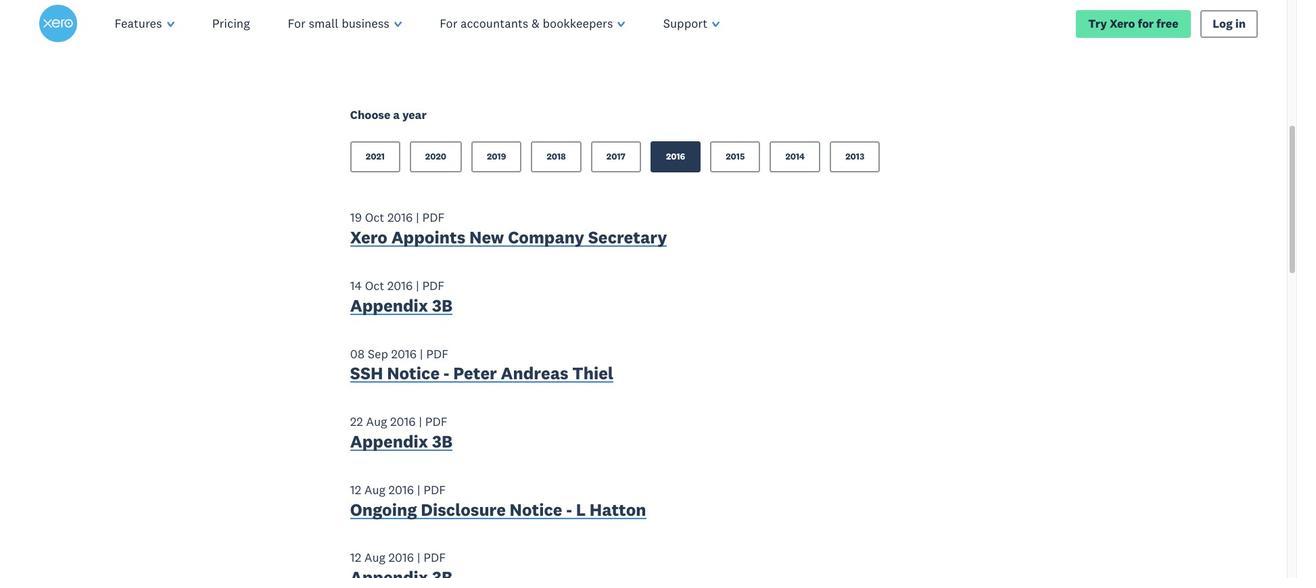 Task type: locate. For each thing, give the bounding box(es) containing it.
notice
[[387, 363, 440, 385], [510, 499, 563, 521]]

pdf down disclosure at the bottom of page
[[424, 550, 446, 566]]

pdf up disclosure at the bottom of page
[[424, 482, 446, 498]]

| inside 12 aug 2016 | pdf ongoing disclosure notice - l hatton
[[417, 482, 421, 498]]

| inside the 19 oct 2016 | pdf xero appoints new company secretary
[[416, 210, 419, 226]]

notice left the l
[[510, 499, 563, 521]]

aug for appendix
[[366, 414, 387, 430]]

2016 for 14 oct 2016 | pdf appendix 3b
[[388, 278, 413, 294]]

pricing link
[[193, 0, 269, 47]]

| inside 22 aug 2016 | pdf appendix 3b
[[419, 414, 422, 430]]

| for 22 aug 2016 | pdf appendix 3b
[[419, 414, 422, 430]]

pdf for 14 oct 2016 | pdf appendix 3b
[[423, 278, 445, 294]]

for left small
[[288, 16, 306, 31]]

try xero for free link
[[1077, 10, 1191, 38]]

1 vertical spatial appendix
[[350, 431, 428, 453]]

xero left 'for'
[[1110, 16, 1136, 31]]

xero homepage image
[[39, 5, 77, 43]]

&
[[532, 16, 540, 31]]

1 horizontal spatial xero
[[1110, 16, 1136, 31]]

1 appendix 3b link from the top
[[350, 295, 453, 320]]

| for 08 sep 2016 | pdf ssh notice - peter andreas thiel
[[420, 346, 423, 362]]

2 for from the left
[[440, 16, 458, 31]]

aug down 'ongoing'
[[365, 550, 386, 566]]

2016 down 'ongoing'
[[389, 550, 414, 566]]

2 oct from the top
[[365, 278, 384, 294]]

ssh
[[350, 363, 383, 385]]

aug inside 22 aug 2016 | pdf appendix 3b
[[366, 414, 387, 430]]

secretary
[[588, 227, 667, 248]]

08
[[350, 346, 365, 362]]

pdf inside 12 aug 2016 | pdf ongoing disclosure notice - l hatton
[[424, 482, 446, 498]]

appendix inside 14 oct 2016 | pdf appendix 3b
[[350, 295, 428, 316]]

2016 for 12 aug 2016 | pdf
[[389, 550, 414, 566]]

for for for accountants & bookkeepers
[[440, 16, 458, 31]]

pdf up "ssh notice - peter andreas thiel" link
[[426, 346, 449, 362]]

company
[[508, 227, 585, 248]]

0 vertical spatial appendix 3b link
[[350, 295, 453, 320]]

for left accountants
[[440, 16, 458, 31]]

12 for 12 aug 2016 | pdf
[[350, 550, 361, 566]]

2 appendix 3b link from the top
[[350, 431, 453, 456]]

1 oct from the top
[[365, 210, 385, 226]]

pdf for 12 aug 2016 | pdf
[[424, 550, 446, 566]]

for accountants & bookkeepers
[[440, 16, 613, 31]]

oct for xero
[[365, 210, 385, 226]]

12 down 'ongoing'
[[350, 550, 361, 566]]

- inside 12 aug 2016 | pdf ongoing disclosure notice - l hatton
[[567, 499, 572, 521]]

1 vertical spatial -
[[567, 499, 572, 521]]

3b inside 22 aug 2016 | pdf appendix 3b
[[432, 431, 453, 453]]

2014
[[786, 151, 805, 163]]

pdf down appoints
[[423, 278, 445, 294]]

1 vertical spatial 12
[[350, 550, 361, 566]]

1 vertical spatial appendix 3b link
[[350, 431, 453, 456]]

notice down sep
[[387, 363, 440, 385]]

0 vertical spatial notice
[[387, 363, 440, 385]]

2016 up 'ongoing'
[[389, 482, 414, 498]]

1 horizontal spatial for
[[440, 16, 458, 31]]

3b
[[432, 295, 453, 316], [432, 431, 453, 453]]

xero
[[1110, 16, 1136, 31], [350, 227, 388, 248]]

pdf inside "08 sep 2016 | pdf ssh notice - peter andreas thiel"
[[426, 346, 449, 362]]

pdf up appoints
[[423, 210, 445, 226]]

19
[[350, 210, 362, 226]]

3b inside 14 oct 2016 | pdf appendix 3b
[[432, 295, 453, 316]]

- left peter
[[444, 363, 450, 385]]

2 appendix from the top
[[350, 431, 428, 453]]

1 horizontal spatial notice
[[510, 499, 563, 521]]

1 12 from the top
[[350, 482, 361, 498]]

0 horizontal spatial for
[[288, 16, 306, 31]]

a
[[393, 108, 400, 123]]

for
[[288, 16, 306, 31], [440, 16, 458, 31]]

appendix 3b link
[[350, 295, 453, 320], [350, 431, 453, 456]]

2016
[[666, 151, 686, 163], [388, 210, 413, 226], [388, 278, 413, 294], [391, 346, 417, 362], [390, 414, 416, 430], [389, 482, 414, 498], [389, 550, 414, 566]]

aug
[[366, 414, 387, 430], [365, 482, 386, 498], [365, 550, 386, 566]]

2016 right sep
[[391, 346, 417, 362]]

2021
[[366, 151, 385, 163]]

0 vertical spatial aug
[[366, 414, 387, 430]]

2015
[[726, 151, 745, 163]]

pdf inside 22 aug 2016 | pdf appendix 3b
[[425, 414, 448, 430]]

1 vertical spatial notice
[[510, 499, 563, 521]]

2018
[[547, 151, 566, 163]]

xero down 19 on the left top of page
[[350, 227, 388, 248]]

12 up 'ongoing'
[[350, 482, 361, 498]]

0 vertical spatial oct
[[365, 210, 385, 226]]

2013
[[846, 151, 865, 163]]

aug inside 12 aug 2016 | pdf ongoing disclosure notice - l hatton
[[365, 482, 386, 498]]

2019
[[487, 151, 506, 163]]

2013 button
[[830, 142, 880, 173]]

log
[[1213, 16, 1233, 31]]

oct inside 14 oct 2016 | pdf appendix 3b
[[365, 278, 384, 294]]

2019 button
[[472, 142, 522, 173]]

12 inside 12 aug 2016 | pdf ongoing disclosure notice - l hatton
[[350, 482, 361, 498]]

appoints
[[392, 227, 466, 248]]

0 horizontal spatial notice
[[387, 363, 440, 385]]

pdf inside 14 oct 2016 | pdf appendix 3b
[[423, 278, 445, 294]]

pdf inside the 19 oct 2016 | pdf xero appoints new company secretary
[[423, 210, 445, 226]]

2014 button
[[770, 142, 821, 173]]

pdf for 22 aug 2016 | pdf appendix 3b
[[425, 414, 448, 430]]

1 3b from the top
[[432, 295, 453, 316]]

features button
[[96, 0, 193, 47]]

08 sep 2016 | pdf ssh notice - peter andreas thiel
[[350, 346, 614, 385]]

12
[[350, 482, 361, 498], [350, 550, 361, 566]]

1 horizontal spatial -
[[567, 499, 572, 521]]

1 vertical spatial aug
[[365, 482, 386, 498]]

appendix 3b link for 14 oct 2016 | pdf appendix 3b
[[350, 295, 453, 320]]

for for for small business
[[288, 16, 306, 31]]

support button
[[645, 0, 739, 47]]

1 appendix from the top
[[350, 295, 428, 316]]

appendix 3b link down 14
[[350, 295, 453, 320]]

oct right 19 on the left top of page
[[365, 210, 385, 226]]

oct
[[365, 210, 385, 226], [365, 278, 384, 294]]

|
[[416, 210, 419, 226], [416, 278, 419, 294], [420, 346, 423, 362], [419, 414, 422, 430], [417, 482, 421, 498], [417, 550, 421, 566]]

1 vertical spatial 3b
[[432, 431, 453, 453]]

2016 inside button
[[666, 151, 686, 163]]

2016 button
[[651, 142, 701, 173]]

0 vertical spatial -
[[444, 363, 450, 385]]

pdf
[[423, 210, 445, 226], [423, 278, 445, 294], [426, 346, 449, 362], [425, 414, 448, 430], [424, 482, 446, 498], [424, 550, 446, 566]]

appendix
[[350, 295, 428, 316], [350, 431, 428, 453]]

appendix down '22'
[[350, 431, 428, 453]]

0 vertical spatial appendix
[[350, 295, 428, 316]]

2016 inside the 19 oct 2016 | pdf xero appoints new company secretary
[[388, 210, 413, 226]]

oct inside the 19 oct 2016 | pdf xero appoints new company secretary
[[365, 210, 385, 226]]

2016 right 14
[[388, 278, 413, 294]]

2016 inside 14 oct 2016 | pdf appendix 3b
[[388, 278, 413, 294]]

2016 right 2017
[[666, 151, 686, 163]]

| inside 14 oct 2016 | pdf appendix 3b
[[416, 278, 419, 294]]

xero inside the 19 oct 2016 | pdf xero appoints new company secretary
[[350, 227, 388, 248]]

pricing
[[212, 16, 250, 31]]

support
[[664, 16, 708, 31]]

pdf down "ssh notice - peter andreas thiel" link
[[425, 414, 448, 430]]

-
[[444, 363, 450, 385], [567, 499, 572, 521]]

aug right '22'
[[366, 414, 387, 430]]

2016 inside 12 aug 2016 | pdf ongoing disclosure notice - l hatton
[[389, 482, 414, 498]]

0 horizontal spatial -
[[444, 363, 450, 385]]

2 12 from the top
[[350, 550, 361, 566]]

2016 inside "08 sep 2016 | pdf ssh notice - peter andreas thiel"
[[391, 346, 417, 362]]

0 horizontal spatial xero
[[350, 227, 388, 248]]

new
[[470, 227, 504, 248]]

12 for 12 aug 2016 | pdf ongoing disclosure notice - l hatton
[[350, 482, 361, 498]]

2016 up appoints
[[388, 210, 413, 226]]

for
[[1138, 16, 1154, 31]]

2 3b from the top
[[432, 431, 453, 453]]

oct right 14
[[365, 278, 384, 294]]

aug up 'ongoing'
[[365, 482, 386, 498]]

0 vertical spatial 12
[[350, 482, 361, 498]]

1 for from the left
[[288, 16, 306, 31]]

1 vertical spatial oct
[[365, 278, 384, 294]]

2016 right '22'
[[390, 414, 416, 430]]

0 vertical spatial 3b
[[432, 295, 453, 316]]

2016 for 22 aug 2016 | pdf appendix 3b
[[390, 414, 416, 430]]

notice inside "08 sep 2016 | pdf ssh notice - peter andreas thiel"
[[387, 363, 440, 385]]

year
[[403, 108, 427, 123]]

1 vertical spatial xero
[[350, 227, 388, 248]]

ssh notice - peter andreas thiel link
[[350, 363, 614, 388]]

peter
[[453, 363, 497, 385]]

small
[[309, 16, 339, 31]]

sep
[[368, 346, 388, 362]]

appendix down 14
[[350, 295, 428, 316]]

- left the l
[[567, 499, 572, 521]]

appendix 3b link down '22'
[[350, 431, 453, 456]]

| inside "08 sep 2016 | pdf ssh notice - peter andreas thiel"
[[420, 346, 423, 362]]

2016 for 12 aug 2016 | pdf ongoing disclosure notice - l hatton
[[389, 482, 414, 498]]

0 vertical spatial xero
[[1110, 16, 1136, 31]]

appendix inside 22 aug 2016 | pdf appendix 3b
[[350, 431, 428, 453]]

2016 inside 22 aug 2016 | pdf appendix 3b
[[390, 414, 416, 430]]



Task type: vqa. For each thing, say whether or not it's contained in the screenshot.
2019 'BUTTON'
yes



Task type: describe. For each thing, give the bounding box(es) containing it.
free
[[1157, 16, 1179, 31]]

appendix for 14 oct 2016 | pdf appendix 3b
[[350, 295, 428, 316]]

notice inside 12 aug 2016 | pdf ongoing disclosure notice - l hatton
[[510, 499, 563, 521]]

2021 button
[[350, 142, 400, 173]]

andreas
[[501, 363, 569, 385]]

log in link
[[1201, 10, 1259, 38]]

14 oct 2016 | pdf appendix 3b
[[350, 278, 453, 316]]

pdf for 12 aug 2016 | pdf ongoing disclosure notice - l hatton
[[424, 482, 446, 498]]

business
[[342, 16, 390, 31]]

2020 button
[[410, 142, 462, 173]]

- inside "08 sep 2016 | pdf ssh notice - peter andreas thiel"
[[444, 363, 450, 385]]

aug for ongoing
[[365, 482, 386, 498]]

l
[[576, 499, 586, 521]]

22 aug 2016 | pdf appendix 3b
[[350, 414, 453, 453]]

ongoing disclosure notice - l hatton link
[[350, 499, 647, 524]]

2016 for 08 sep 2016 | pdf ssh notice - peter andreas thiel
[[391, 346, 417, 362]]

log in
[[1213, 16, 1246, 31]]

appendix 3b link for 22 aug 2016 | pdf appendix 3b
[[350, 431, 453, 456]]

in
[[1236, 16, 1246, 31]]

pdf for 08 sep 2016 | pdf ssh notice - peter andreas thiel
[[426, 346, 449, 362]]

xero inside the try xero for free link
[[1110, 16, 1136, 31]]

2015 button
[[711, 142, 761, 173]]

| for 14 oct 2016 | pdf appendix 3b
[[416, 278, 419, 294]]

3b for 22 aug 2016 | pdf appendix 3b
[[432, 431, 453, 453]]

for small business button
[[269, 0, 421, 47]]

accountants
[[461, 16, 529, 31]]

2 vertical spatial aug
[[365, 550, 386, 566]]

| for 12 aug 2016 | pdf ongoing disclosure notice - l hatton
[[417, 482, 421, 498]]

19 oct 2016 | pdf xero appoints new company secretary
[[350, 210, 667, 248]]

choose a year
[[350, 108, 427, 123]]

appendix for 22 aug 2016 | pdf appendix 3b
[[350, 431, 428, 453]]

12 aug 2016 | pdf
[[350, 550, 446, 566]]

bookkeepers
[[543, 16, 613, 31]]

disclosure
[[421, 499, 506, 521]]

3b for 14 oct 2016 | pdf appendix 3b
[[432, 295, 453, 316]]

ongoing
[[350, 499, 417, 521]]

12 aug 2016 | pdf ongoing disclosure notice - l hatton
[[350, 482, 647, 521]]

2020
[[426, 151, 447, 163]]

pdf for 19 oct 2016 | pdf xero appoints new company secretary
[[423, 210, 445, 226]]

2016 for 19 oct 2016 | pdf xero appoints new company secretary
[[388, 210, 413, 226]]

| for 12 aug 2016 | pdf
[[417, 550, 421, 566]]

for accountants & bookkeepers button
[[421, 0, 645, 47]]

2017
[[607, 151, 626, 163]]

for small business
[[288, 16, 390, 31]]

| for 19 oct 2016 | pdf xero appoints new company secretary
[[416, 210, 419, 226]]

try xero for free
[[1089, 16, 1179, 31]]

2017 button
[[591, 142, 641, 173]]

2018 button
[[531, 142, 582, 173]]

thiel
[[573, 363, 614, 385]]

hatton
[[590, 499, 647, 521]]

try
[[1089, 16, 1108, 31]]

features
[[115, 16, 162, 31]]

choose
[[350, 108, 391, 123]]

22
[[350, 414, 363, 430]]

14
[[350, 278, 362, 294]]

oct for appendix
[[365, 278, 384, 294]]

xero appoints new company secretary link
[[350, 227, 667, 252]]



